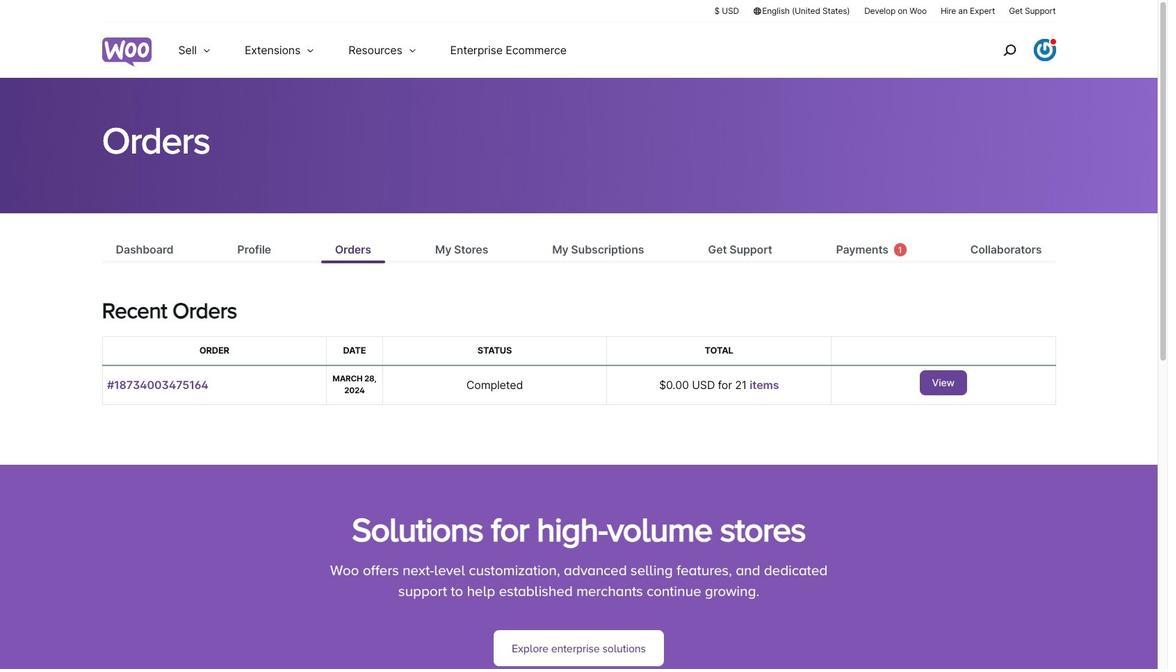 Task type: locate. For each thing, give the bounding box(es) containing it.
open account menu image
[[1034, 39, 1056, 61]]



Task type: vqa. For each thing, say whether or not it's contained in the screenshot.
right the every
no



Task type: describe. For each thing, give the bounding box(es) containing it.
service navigation menu element
[[973, 27, 1056, 73]]

search image
[[998, 39, 1020, 61]]



